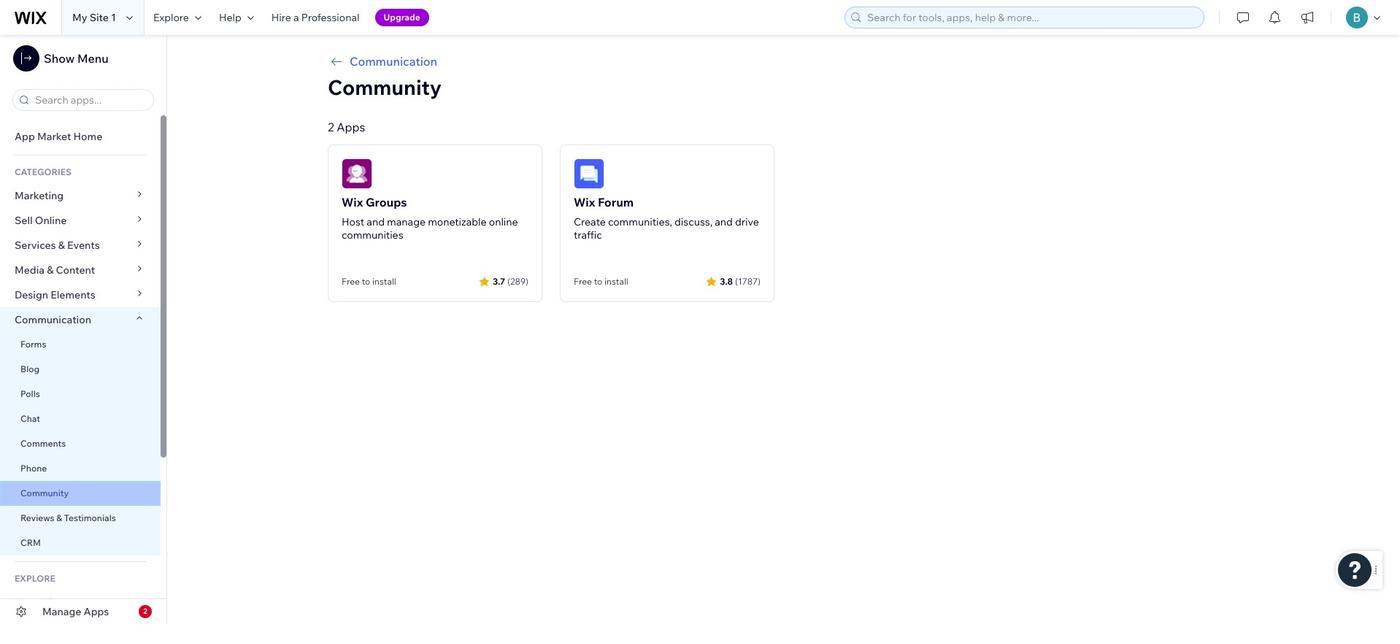 Task type: describe. For each thing, give the bounding box(es) containing it.
free to install for forum
[[574, 276, 629, 287]]

Search apps... field
[[31, 90, 149, 110]]

monetizable
[[428, 215, 487, 229]]

& for testimonials
[[56, 513, 62, 524]]

free for wix groups
[[342, 276, 360, 287]]

comments link
[[0, 432, 161, 457]]

community link
[[0, 481, 161, 506]]

marketing link
[[0, 183, 161, 208]]

help button
[[210, 0, 263, 35]]

0 vertical spatial communication link
[[328, 53, 1240, 70]]

market
[[37, 130, 71, 143]]

& for content
[[47, 264, 54, 277]]

show menu
[[44, 51, 109, 66]]

3.7
[[493, 276, 505, 287]]

wix forum create communities, discuss, and drive traffic
[[574, 195, 760, 242]]

professional
[[301, 11, 360, 24]]

phone link
[[0, 457, 161, 481]]

upgrade button
[[375, 9, 429, 26]]

crm
[[20, 538, 41, 549]]

drive
[[736, 215, 760, 229]]

online
[[35, 214, 67, 227]]

team picks link
[[0, 590, 161, 615]]

comments
[[20, 438, 66, 449]]

host
[[342, 215, 365, 229]]

hire
[[272, 11, 291, 24]]

hire a professional link
[[263, 0, 369, 35]]

app
[[15, 130, 35, 143]]

reviews & testimonials
[[20, 513, 116, 524]]

media
[[15, 264, 45, 277]]

media & content link
[[0, 258, 161, 283]]

marketing
[[15, 189, 64, 202]]

upgrade
[[384, 12, 421, 23]]

2 for 2 apps
[[328, 120, 334, 134]]

create
[[574, 215, 606, 229]]

chat link
[[0, 407, 161, 432]]

design elements
[[15, 289, 96, 302]]

traffic
[[574, 229, 602, 242]]

team
[[15, 596, 41, 609]]

community inside sidebar element
[[20, 488, 69, 499]]

free to install for groups
[[342, 276, 396, 287]]

forms link
[[0, 332, 161, 357]]

hire a professional
[[272, 11, 360, 24]]

polls link
[[0, 382, 161, 407]]

design
[[15, 289, 48, 302]]

3.8 (1787)
[[720, 276, 761, 287]]

3.8
[[720, 276, 733, 287]]

explore
[[15, 573, 55, 584]]

elements
[[51, 289, 96, 302]]

explore
[[153, 11, 189, 24]]

reviews & testimonials link
[[0, 506, 161, 531]]

chat
[[20, 413, 40, 424]]



Task type: vqa. For each thing, say whether or not it's contained in the screenshot.
drive
yes



Task type: locate. For each thing, give the bounding box(es) containing it.
my site 1
[[72, 11, 116, 24]]

free down the communities
[[342, 276, 360, 287]]

site
[[90, 11, 109, 24]]

0 horizontal spatial community
[[20, 488, 69, 499]]

free down traffic
[[574, 276, 592, 287]]

0 horizontal spatial 2
[[143, 607, 147, 616]]

1 horizontal spatial install
[[605, 276, 629, 287]]

wix for wix groups
[[342, 195, 363, 210]]

app market home link
[[0, 124, 161, 149]]

community up reviews
[[20, 488, 69, 499]]

and down groups
[[367, 215, 385, 229]]

to for groups
[[362, 276, 370, 287]]

1 horizontal spatial community
[[328, 75, 442, 100]]

a
[[294, 11, 299, 24]]

apps right manage
[[84, 606, 109, 619]]

& inside 'link'
[[58, 239, 65, 252]]

phone
[[20, 463, 47, 474]]

wix inside wix groups host and manage monetizable online communities
[[342, 195, 363, 210]]

home
[[73, 130, 102, 143]]

wix groups host and manage monetizable online communities
[[342, 195, 518, 242]]

0 vertical spatial &
[[58, 239, 65, 252]]

0 horizontal spatial free
[[342, 276, 360, 287]]

1 wix from the left
[[342, 195, 363, 210]]

1 horizontal spatial to
[[594, 276, 603, 287]]

1 vertical spatial communication
[[15, 313, 94, 326]]

and
[[367, 215, 385, 229], [715, 215, 733, 229]]

community up 2 apps
[[328, 75, 442, 100]]

wix groups logo image
[[342, 158, 373, 189]]

0 horizontal spatial communication link
[[0, 308, 161, 332]]

app market home
[[15, 130, 102, 143]]

2 free to install from the left
[[574, 276, 629, 287]]

forms
[[20, 339, 46, 350]]

sidebar element
[[0, 35, 167, 625]]

install
[[372, 276, 396, 287], [605, 276, 629, 287]]

discuss,
[[675, 215, 713, 229]]

reviews
[[20, 513, 54, 524]]

polls
[[20, 389, 40, 400]]

1 horizontal spatial free
[[574, 276, 592, 287]]

1 horizontal spatial apps
[[337, 120, 366, 134]]

2 install from the left
[[605, 276, 629, 287]]

sell online
[[15, 214, 67, 227]]

1
[[111, 11, 116, 24]]

blog
[[20, 364, 40, 375]]

free
[[342, 276, 360, 287], [574, 276, 592, 287]]

1 vertical spatial communication link
[[0, 308, 161, 332]]

wix forum logo image
[[574, 158, 605, 189]]

1 free from the left
[[342, 276, 360, 287]]

picks
[[43, 596, 68, 609]]

and left drive
[[715, 215, 733, 229]]

categories
[[15, 167, 72, 177]]

0 horizontal spatial and
[[367, 215, 385, 229]]

0 horizontal spatial to
[[362, 276, 370, 287]]

& right reviews
[[56, 513, 62, 524]]

0 horizontal spatial install
[[372, 276, 396, 287]]

blog link
[[0, 357, 161, 382]]

1 horizontal spatial 2
[[328, 120, 334, 134]]

1 horizontal spatial free to install
[[574, 276, 629, 287]]

and inside wix forum create communities, discuss, and drive traffic
[[715, 215, 733, 229]]

crm link
[[0, 531, 161, 556]]

1 vertical spatial 2
[[143, 607, 147, 616]]

communication link
[[328, 53, 1240, 70], [0, 308, 161, 332]]

1 free to install from the left
[[342, 276, 396, 287]]

and inside wix groups host and manage monetizable online communities
[[367, 215, 385, 229]]

wix for wix forum
[[574, 195, 596, 210]]

community
[[328, 75, 442, 100], [20, 488, 69, 499]]

services & events
[[15, 239, 100, 252]]

0 horizontal spatial wix
[[342, 195, 363, 210]]

2 free from the left
[[574, 276, 592, 287]]

wix up create
[[574, 195, 596, 210]]

team picks
[[15, 596, 68, 609]]

communication link inside sidebar element
[[0, 308, 161, 332]]

0 horizontal spatial communication
[[15, 313, 94, 326]]

my
[[72, 11, 87, 24]]

online
[[489, 215, 518, 229]]

apps inside sidebar element
[[84, 606, 109, 619]]

1 horizontal spatial wix
[[574, 195, 596, 210]]

events
[[67, 239, 100, 252]]

to for forum
[[594, 276, 603, 287]]

Search for tools, apps, help & more... field
[[863, 7, 1200, 28]]

1 horizontal spatial communication
[[350, 54, 438, 69]]

2 vertical spatial &
[[56, 513, 62, 524]]

services
[[15, 239, 56, 252]]

free to install
[[342, 276, 396, 287], [574, 276, 629, 287]]

install for forum
[[605, 276, 629, 287]]

1 vertical spatial community
[[20, 488, 69, 499]]

apps
[[337, 120, 366, 134], [84, 606, 109, 619]]

sell online link
[[0, 208, 161, 233]]

2 for 2
[[143, 607, 147, 616]]

1 vertical spatial &
[[47, 264, 54, 277]]

wix up the host
[[342, 195, 363, 210]]

wix inside wix forum create communities, discuss, and drive traffic
[[574, 195, 596, 210]]

2 inside sidebar element
[[143, 607, 147, 616]]

free for wix forum
[[574, 276, 592, 287]]

0 horizontal spatial apps
[[84, 606, 109, 619]]

0 horizontal spatial free to install
[[342, 276, 396, 287]]

1 and from the left
[[367, 215, 385, 229]]

wix
[[342, 195, 363, 210], [574, 195, 596, 210]]

groups
[[366, 195, 407, 210]]

& left events
[[58, 239, 65, 252]]

services & events link
[[0, 233, 161, 258]]

install down the communities
[[372, 276, 396, 287]]

3.7 (289)
[[493, 276, 529, 287]]

& right media
[[47, 264, 54, 277]]

install for groups
[[372, 276, 396, 287]]

(289)
[[508, 276, 529, 287]]

apps for manage apps
[[84, 606, 109, 619]]

sell
[[15, 214, 33, 227]]

free to install down the communities
[[342, 276, 396, 287]]

2 wix from the left
[[574, 195, 596, 210]]

1 horizontal spatial communication link
[[328, 53, 1240, 70]]

menu
[[77, 51, 109, 66]]

2 apps
[[328, 120, 366, 134]]

1 install from the left
[[372, 276, 396, 287]]

&
[[58, 239, 65, 252], [47, 264, 54, 277], [56, 513, 62, 524]]

2 to from the left
[[594, 276, 603, 287]]

1 horizontal spatial and
[[715, 215, 733, 229]]

manage
[[387, 215, 426, 229]]

communities
[[342, 229, 404, 242]]

apps up wix groups logo
[[337, 120, 366, 134]]

& for events
[[58, 239, 65, 252]]

0 vertical spatial 2
[[328, 120, 334, 134]]

to
[[362, 276, 370, 287], [594, 276, 603, 287]]

content
[[56, 264, 95, 277]]

0 vertical spatial community
[[328, 75, 442, 100]]

testimonials
[[64, 513, 116, 524]]

design elements link
[[0, 283, 161, 308]]

2 and from the left
[[715, 215, 733, 229]]

help
[[219, 11, 242, 24]]

1 to from the left
[[362, 276, 370, 287]]

manage
[[42, 606, 81, 619]]

free to install down traffic
[[574, 276, 629, 287]]

0 vertical spatial communication
[[350, 54, 438, 69]]

2
[[328, 120, 334, 134], [143, 607, 147, 616]]

(1787)
[[736, 276, 761, 287]]

communities,
[[608, 215, 673, 229]]

apps for 2 apps
[[337, 120, 366, 134]]

media & content
[[15, 264, 95, 277]]

manage apps
[[42, 606, 109, 619]]

install down communities,
[[605, 276, 629, 287]]

to down the communities
[[362, 276, 370, 287]]

communication
[[350, 54, 438, 69], [15, 313, 94, 326]]

show menu button
[[13, 45, 109, 72]]

to down traffic
[[594, 276, 603, 287]]

0 vertical spatial apps
[[337, 120, 366, 134]]

1 vertical spatial apps
[[84, 606, 109, 619]]

forum
[[598, 195, 634, 210]]

communication down upgrade 'button'
[[350, 54, 438, 69]]

communication down design elements
[[15, 313, 94, 326]]

show
[[44, 51, 75, 66]]

communication inside sidebar element
[[15, 313, 94, 326]]



